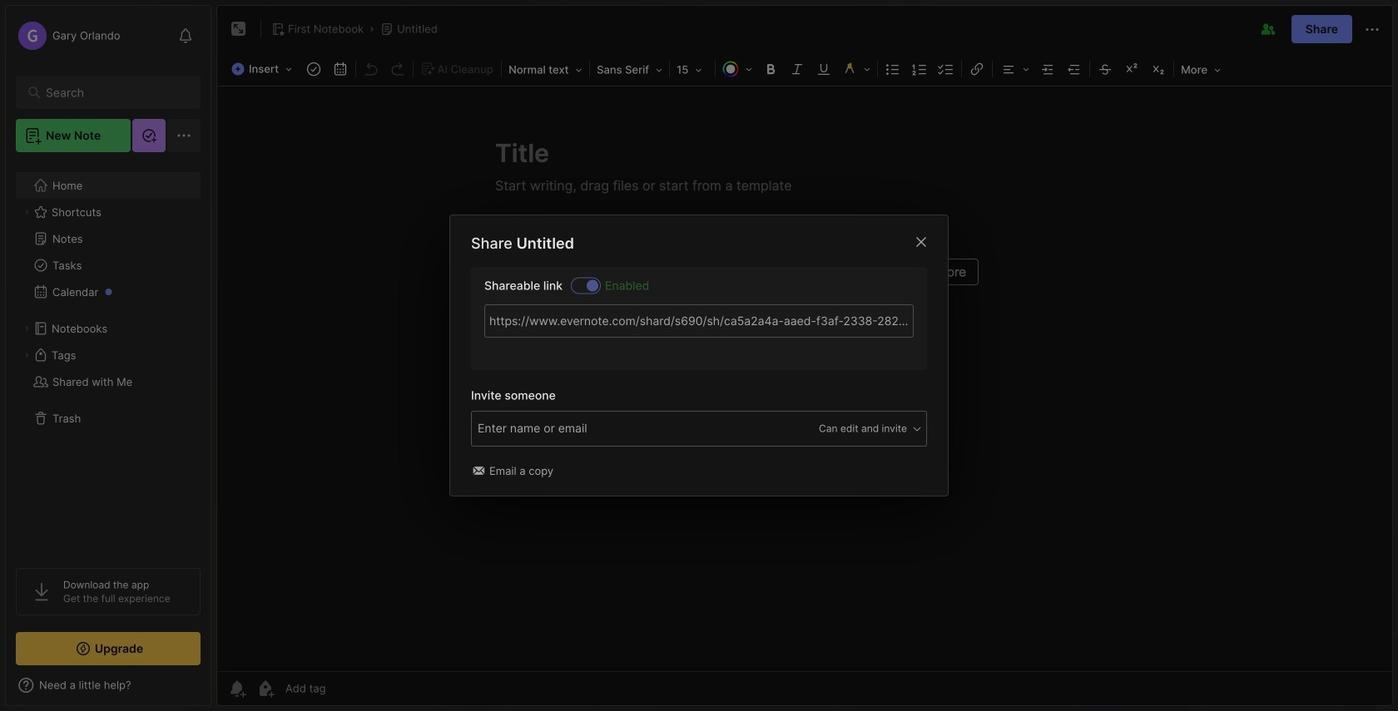 Task type: describe. For each thing, give the bounding box(es) containing it.
shared link switcher image
[[587, 280, 598, 292]]

numbered list image
[[908, 57, 931, 81]]

main element
[[0, 0, 216, 712]]

Shared URL text field
[[484, 304, 914, 338]]

task image
[[302, 57, 325, 81]]

Search text field
[[46, 85, 179, 101]]

font size image
[[672, 58, 713, 80]]

outdent image
[[1063, 57, 1086, 81]]

alignment image
[[995, 57, 1035, 81]]

underline image
[[812, 57, 836, 81]]

calendar event image
[[329, 57, 352, 81]]

font color image
[[717, 57, 757, 81]]

add a reminder image
[[227, 679, 247, 699]]

none search field inside the main element
[[46, 82, 179, 102]]

Add tag field
[[476, 420, 676, 438]]

expand notebooks image
[[22, 324, 32, 334]]

insert link image
[[965, 57, 989, 81]]

bold image
[[759, 57, 782, 81]]

strikethrough image
[[1094, 57, 1117, 81]]

close image
[[911, 232, 931, 252]]



Task type: locate. For each thing, give the bounding box(es) containing it.
expand tags image
[[22, 350, 32, 360]]

Note Editor text field
[[217, 86, 1392, 672]]

tree inside the main element
[[6, 162, 211, 553]]

heading level image
[[504, 58, 588, 80]]

checklist image
[[935, 57, 958, 81]]

bulleted list image
[[881, 57, 905, 81]]

indent image
[[1036, 57, 1059, 81]]

Select permission field
[[787, 422, 923, 437]]

None search field
[[46, 82, 179, 102]]

insert image
[[227, 58, 301, 80]]

italic image
[[786, 57, 809, 81]]

more image
[[1176, 58, 1226, 80]]

expand note image
[[229, 19, 249, 39]]

note window element
[[216, 5, 1393, 707]]

tree
[[6, 162, 211, 553]]

superscript image
[[1120, 57, 1144, 81]]

font family image
[[592, 58, 668, 80]]

highlight image
[[837, 57, 876, 81]]

add tag image
[[255, 679, 275, 699]]

subscript image
[[1147, 57, 1170, 81]]



Task type: vqa. For each thing, say whether or not it's contained in the screenshot.
Free:
no



